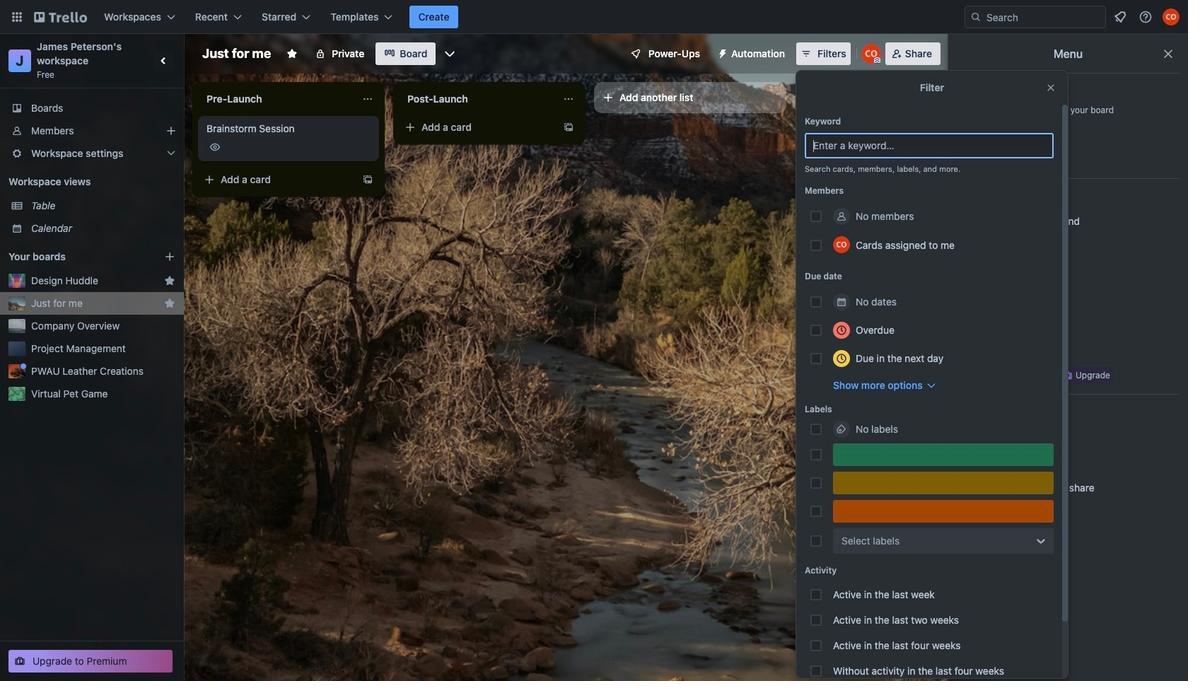 Task type: vqa. For each thing, say whether or not it's contained in the screenshot.
This member is an admin of this board. "Icon"
yes



Task type: describe. For each thing, give the bounding box(es) containing it.
1 sm image from the top
[[966, 129, 980, 143]]

0 notifications image
[[1113, 8, 1130, 25]]

Enter a keyword… text field
[[805, 133, 1055, 159]]

3 sm image from the top
[[966, 456, 980, 470]]

search image
[[971, 11, 982, 23]]

this member is an admin of this board. image
[[875, 57, 881, 64]]

create from template… image
[[563, 122, 575, 133]]

Board name text field
[[195, 42, 278, 65]]

primary element
[[0, 0, 1189, 34]]

christina overa (christinaovera) image
[[834, 236, 851, 253]]

2 sm image from the top
[[966, 154, 980, 168]]

workspace navigation collapse icon image
[[154, 51, 174, 71]]

0 horizontal spatial christina overa (christinaovera) image
[[862, 44, 882, 64]]

2 starred icon image from the top
[[164, 298, 176, 309]]

1 starred icon image from the top
[[164, 275, 176, 287]]

customize views image
[[443, 47, 457, 61]]



Task type: locate. For each thing, give the bounding box(es) containing it.
Search field
[[982, 7, 1106, 27]]

None text field
[[198, 88, 357, 110], [399, 88, 558, 110], [198, 88, 357, 110], [399, 88, 558, 110]]

color: green, title: none element
[[834, 444, 1055, 466]]

1 vertical spatial starred icon image
[[164, 298, 176, 309]]

1 horizontal spatial christina overa (christinaovera) image
[[1164, 8, 1180, 25]]

starred icon image
[[164, 275, 176, 287], [164, 298, 176, 309]]

star or unstar board image
[[287, 48, 298, 59]]

0 vertical spatial starred icon image
[[164, 275, 176, 287]]

add board image
[[164, 251, 176, 263]]

sm image
[[966, 129, 980, 143], [966, 154, 980, 168], [966, 456, 980, 470]]

close popover image
[[1046, 82, 1057, 93]]

christina overa (christinaovera) image
[[1164, 8, 1180, 25], [862, 44, 882, 64]]

0 vertical spatial christina overa (christinaovera) image
[[1164, 8, 1180, 25]]

create from template… image
[[362, 174, 374, 185]]

1 vertical spatial christina overa (christinaovera) image
[[862, 44, 882, 64]]

2 vertical spatial sm image
[[966, 456, 980, 470]]

sm image
[[712, 42, 732, 62], [966, 430, 980, 444], [966, 481, 980, 495], [966, 507, 980, 521]]

back to home image
[[34, 6, 87, 28]]

color: yellow, title: none element
[[834, 472, 1055, 495]]

1 vertical spatial sm image
[[966, 154, 980, 168]]

open information menu image
[[1139, 10, 1154, 24]]

color: orange, title: none element
[[834, 500, 1055, 523]]

0 vertical spatial sm image
[[966, 129, 980, 143]]

your boards with 6 items element
[[8, 248, 143, 265]]



